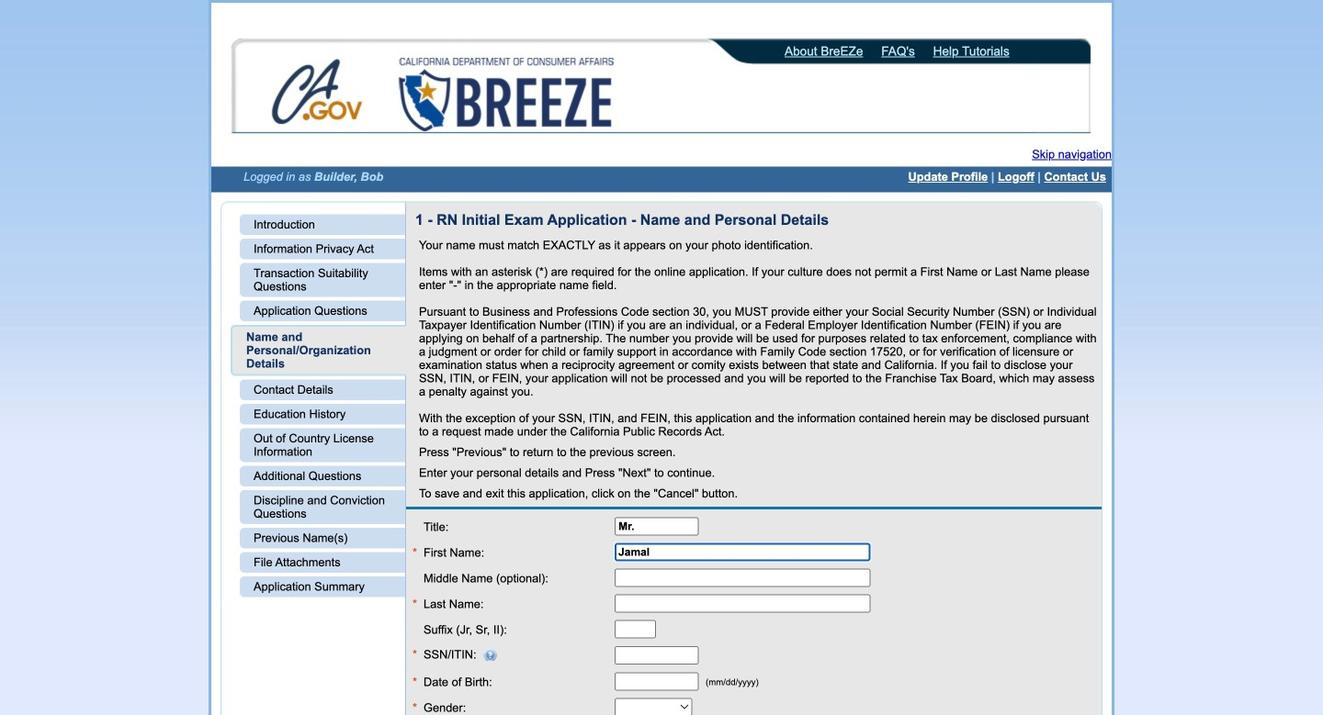 Task type: locate. For each thing, give the bounding box(es) containing it.
ca.gov image
[[271, 58, 365, 130]]

state of california breeze image
[[395, 58, 618, 131]]

<small>disclosure of your social security number or individual taxpayer identification number is mandatory. section 30 of the business and professions code and public law 94-455 (42 usca 405 (c)(2)(c)) authorize collection of your social security number or individual taxpayer identification number.  your social security number or individual taxpayer identification numberwill be used exclusively for tax enforcement purposes, for purposes of compliance with any judgment or order for family support in accordance with section 11350.6 of the welfare and institutions code, or for verification of licensure, certification or examination status by a licensing or examination entity which utilizes a national examination and where licensure is reciprocal with the requesting state. if you fail to disclose your social security number or individual taxpayer identification number, your application for initial or renewal of licensure/certification will not be processed. you will be reported to the franchise tax board, who may assess a $100 penalty against you.</small> image
[[477, 650, 498, 662]]

None text field
[[615, 518, 699, 536], [615, 543, 871, 562], [615, 595, 871, 613], [615, 647, 699, 665], [615, 518, 699, 536], [615, 543, 871, 562], [615, 595, 871, 613], [615, 647, 699, 665]]

None text field
[[615, 569, 871, 587], [615, 621, 656, 639], [615, 673, 699, 691], [615, 569, 871, 587], [615, 621, 656, 639], [615, 673, 699, 691]]



